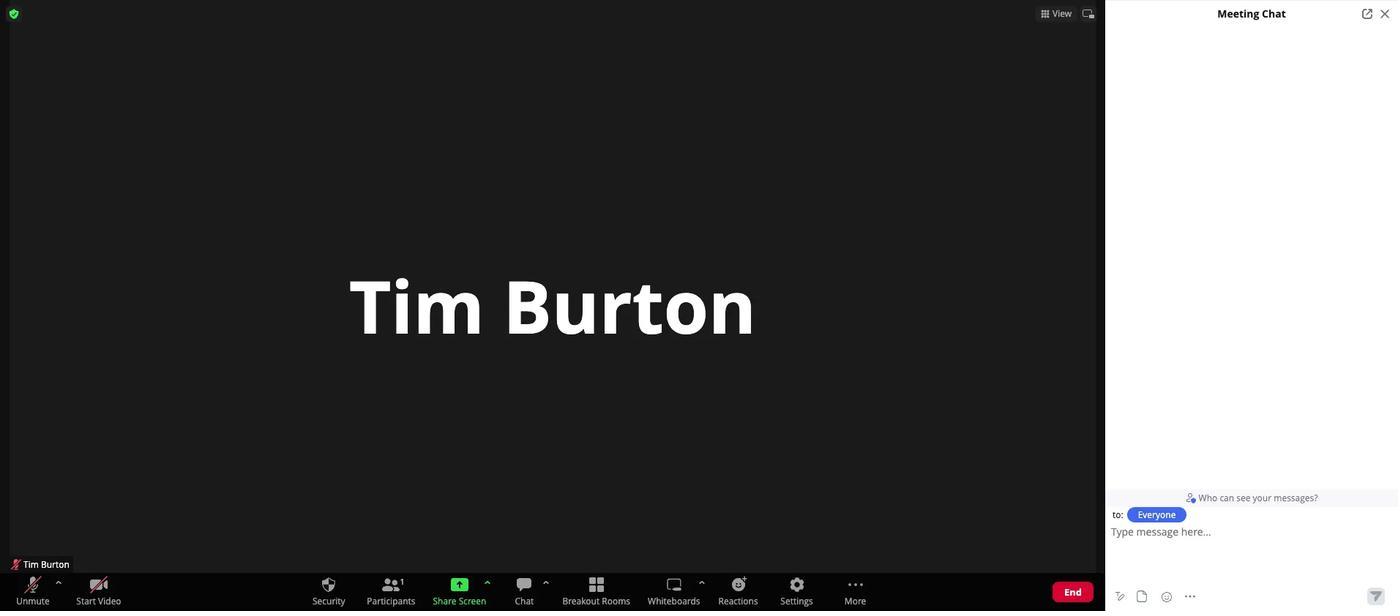 Task type: vqa. For each thing, say whether or not it's contained in the screenshot.
"In Meeting" icon
yes



Task type: describe. For each thing, give the bounding box(es) containing it.
tb
[[1373, 11, 1388, 26]]



Task type: locate. For each thing, give the bounding box(es) containing it.
in meeting image
[[1387, 5, 1395, 12], [1387, 5, 1395, 12]]



